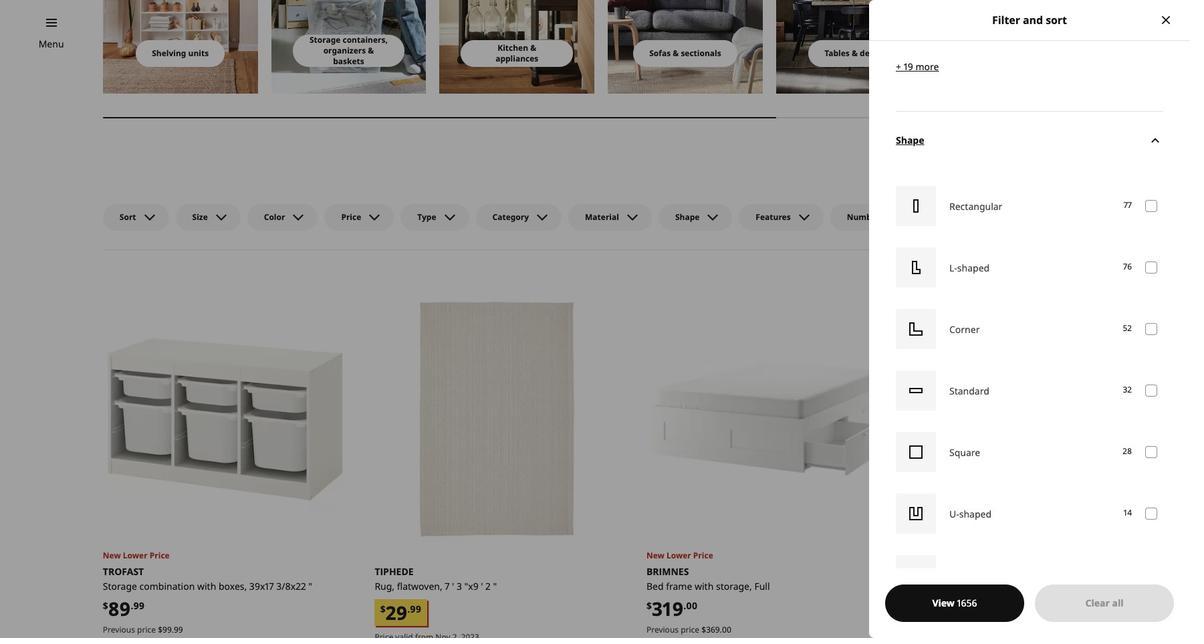 Task type: vqa. For each thing, say whether or not it's contained in the screenshot.
the A gray sofa against a light gray wall and a birch coffee table in front of it 'image' at the top of the page
yes



Task type: describe. For each thing, give the bounding box(es) containing it.
14
[[1125, 507, 1133, 519]]

type button
[[401, 204, 469, 231]]

. inside the $ 29 . 99
[[408, 603, 410, 616]]

kitchen & appliances list item
[[440, 0, 595, 94]]

price for 129
[[953, 624, 972, 636]]

76
[[1124, 261, 1133, 272]]

$ inside new lower price brimnes bed frame with storage, full $ 319 . 00
[[647, 599, 652, 612]]

23
[[966, 580, 976, 593]]

3/8x22
[[276, 580, 306, 593]]

sofas & sectionals
[[650, 47, 722, 59]]

view
[[933, 597, 955, 610]]

52
[[1124, 323, 1133, 334]]

all
[[1113, 597, 1124, 610]]

lower for 319
[[667, 550, 692, 561]]

view 1656
[[933, 597, 978, 610]]

shaped for u-
[[960, 508, 992, 520]]

square
[[950, 446, 981, 459]]

shelving units button
[[136, 40, 225, 67]]

brimnes for .
[[919, 565, 961, 578]]

with for 89
[[197, 580, 216, 593]]

. down combination
[[172, 624, 174, 636]]

price for 3/8x22
[[137, 624, 156, 636]]

previous price $ 369 . 00
[[647, 624, 732, 636]]

77 products element
[[1125, 200, 1133, 212]]

a gray sofa against a light gray wall and a birch coffee table in front of it image
[[608, 0, 763, 94]]

. inside new lower price trofast storage combination with boxes, 39x17 3/8x22 " $ 89 . 99
[[131, 599, 133, 612]]

$ inside new lower price trofast storage combination with boxes, 39x17 3/8x22 " $ 89 . 99
[[103, 599, 108, 612]]

material
[[585, 211, 619, 223]]

rotate 180 image
[[1148, 133, 1164, 149]]

sofas
[[650, 47, 671, 59]]

shape for shape dropdown button
[[897, 134, 925, 147]]

. down storage, at the bottom right of page
[[720, 624, 723, 636]]

type
[[418, 211, 437, 223]]

lower for 89
[[123, 550, 148, 561]]

sectionals
[[681, 47, 722, 59]]

new for 319
[[647, 550, 665, 561]]

previous for 3/8x22
[[103, 624, 135, 636]]

two white billy bookcases with different sizes of vases and books in it image
[[103, 0, 258, 94]]

full
[[755, 580, 770, 593]]

material button
[[569, 204, 652, 231]]

7
[[445, 580, 450, 593]]

00 right 149
[[993, 624, 1003, 636]]

more
[[916, 60, 940, 73]]

beds
[[1013, 47, 1032, 59]]

size
[[192, 211, 208, 223]]

shape button
[[659, 204, 733, 231]]

rectangular
[[950, 200, 1003, 212]]

$ inside the $ 29 . 99
[[381, 603, 386, 616]]

" inside tiphede rug, flatwoven, 7 ' 3 "x9 ' 2 "
[[493, 580, 497, 593]]

filter and sort
[[993, 13, 1068, 27]]

and
[[1024, 13, 1044, 27]]

drawers
[[893, 211, 926, 223]]

shaped for l-
[[958, 261, 990, 274]]

rug,
[[375, 580, 395, 593]]

new inside new lower price brimnes bookcase, 23 5/8x74 3/4 " 129 . 00
[[919, 550, 937, 561]]

sofas & sectionals list item
[[608, 0, 763, 94]]

a poang gray chair next to a side table with a coffee and glasses on it image
[[1114, 0, 1191, 94]]

shape button
[[897, 111, 1164, 170]]

& for sofas & sectionals
[[673, 47, 679, 59]]

shape for shape popup button
[[676, 211, 700, 223]]

1 ' from the left
[[452, 580, 454, 593]]

u-
[[950, 508, 960, 520]]

number of drawers button
[[831, 204, 958, 231]]

units
[[188, 47, 209, 59]]

. down 5/8x74
[[991, 624, 993, 636]]

sort button
[[103, 204, 169, 231]]

& for kitchen & appliances
[[531, 42, 537, 53]]

size button
[[176, 204, 241, 231]]

combination
[[140, 580, 195, 593]]

2 previous from the left
[[647, 624, 679, 636]]

369
[[707, 624, 720, 636]]

29
[[386, 600, 408, 625]]

series
[[982, 211, 1006, 223]]

new lower price trofast storage combination with boxes, 39x17 3/8x22 " $ 89 . 99
[[103, 550, 312, 622]]

2 ' from the left
[[481, 580, 483, 593]]

new lower price brimnes bed frame with storage, full $ 319 . 00
[[647, 550, 770, 622]]

+ 19 more
[[897, 60, 940, 73]]

129
[[924, 596, 956, 622]]

$ down new lower price brimnes bed frame with storage, full $ 319 . 00
[[702, 624, 707, 636]]

tables & desks button
[[809, 40, 899, 67]]

89
[[108, 596, 131, 622]]

tables & desks
[[825, 47, 883, 59]]

clear
[[1086, 597, 1111, 610]]

organizers
[[324, 45, 366, 56]]

l-
[[950, 261, 958, 274]]

"x9
[[465, 580, 479, 593]]

shelving
[[152, 47, 186, 59]]

menu
[[39, 37, 64, 50]]

3/4
[[1011, 580, 1025, 593]]

appliances
[[496, 53, 539, 64]]

. inside new lower price brimnes bed frame with storage, full $ 319 . 00
[[684, 599, 687, 612]]

price for 3/8x22
[[150, 550, 170, 561]]

shelving units list item
[[103, 0, 258, 94]]

corner
[[950, 323, 980, 336]]

filter
[[993, 13, 1021, 27]]

00 inside new lower price brimnes bed frame with storage, full $ 319 . 00
[[687, 599, 698, 612]]

lower inside new lower price brimnes bookcase, 23 5/8x74 3/4 " 129 . 00
[[939, 550, 964, 561]]

5/8x74
[[979, 580, 1008, 593]]

19
[[904, 60, 914, 73]]

sort
[[1046, 13, 1068, 27]]

+
[[897, 60, 902, 73]]

brimnes for 319
[[647, 565, 689, 578]]

00 right 369
[[723, 624, 732, 636]]

+ 19 more button
[[897, 49, 1164, 84]]

2
[[486, 580, 491, 593]]

price for $
[[694, 550, 714, 561]]

series button
[[965, 204, 1039, 231]]

clear all
[[1086, 597, 1124, 610]]

3
[[457, 580, 462, 593]]

sort
[[120, 211, 136, 223]]

number
[[847, 211, 881, 223]]

$ down combination
[[158, 624, 163, 636]]

1656
[[958, 597, 978, 610]]

features button
[[740, 204, 824, 231]]



Task type: locate. For each thing, give the bounding box(es) containing it.
storage inside new lower price trofast storage combination with boxes, 39x17 3/8x22 " $ 89 . 99
[[103, 580, 137, 593]]

0 horizontal spatial '
[[452, 580, 454, 593]]

price
[[137, 624, 156, 636], [681, 624, 700, 636], [953, 624, 972, 636]]

beds button
[[997, 40, 1048, 67]]

3 previous from the left
[[919, 624, 951, 636]]

with for 00
[[695, 580, 714, 593]]

kitchen
[[498, 42, 529, 53]]

new up trofast
[[103, 550, 121, 561]]

two black carts next to each other with kitchen items and spices organized on them image
[[440, 0, 595, 94]]

a person relaxing on a bed with storage and writing in a book image
[[945, 0, 1100, 94]]

scrollbar
[[103, 110, 1164, 126]]

brimnes inside new lower price brimnes bookcase, 23 5/8x74 3/4 " 129 . 00
[[919, 565, 961, 578]]

& inside storage containers, organizers & baskets
[[368, 45, 374, 56]]

lower up frame
[[667, 550, 692, 561]]

category
[[493, 211, 529, 223]]

new up bookcase,
[[919, 550, 937, 561]]

" right the 2
[[493, 580, 497, 593]]

lower inside new lower price trofast storage combination with boxes, 39x17 3/8x22 " $ 89 . 99
[[123, 550, 148, 561]]

containers,
[[343, 34, 388, 45]]

storage
[[310, 34, 341, 45], [103, 580, 137, 593]]

storage containers, organizers & baskets list item
[[271, 0, 426, 94]]

" right 3/8x22
[[309, 580, 312, 593]]

1 horizontal spatial shape
[[897, 134, 925, 147]]

boxes,
[[219, 580, 247, 593]]

1 horizontal spatial '
[[481, 580, 483, 593]]

new for 89
[[103, 550, 121, 561]]

storage inside storage containers, organizers & baskets
[[310, 34, 341, 45]]

u-shaped
[[950, 508, 992, 520]]

a decorated dining table with six black chairs surrounding it and two bookcases in the background image
[[777, 0, 932, 94]]

tables & desks list item
[[777, 0, 932, 94]]

1 vertical spatial shaped
[[960, 508, 992, 520]]

" inside new lower price trofast storage combination with boxes, 39x17 3/8x22 " $ 89 . 99
[[309, 580, 312, 593]]

lower
[[123, 550, 148, 561], [667, 550, 692, 561], [939, 550, 964, 561]]

2 with from the left
[[695, 580, 714, 593]]

77
[[1125, 200, 1133, 211]]

shelving units
[[152, 47, 209, 59]]

'
[[452, 580, 454, 593], [481, 580, 483, 593]]

319
[[652, 596, 684, 622]]

0 horizontal spatial storage
[[103, 580, 137, 593]]

price inside new lower price brimnes bookcase, 23 5/8x74 3/4 " 129 . 00
[[966, 550, 986, 561]]

3 price from the left
[[953, 624, 972, 636]]

0 horizontal spatial lower
[[123, 550, 148, 561]]

28 products element
[[1124, 446, 1133, 458]]

2 horizontal spatial new
[[919, 550, 937, 561]]

number of drawers
[[847, 211, 926, 223]]

14 products element
[[1125, 507, 1133, 520]]

sofas & sectionals button
[[634, 40, 738, 67]]

0 horizontal spatial shape
[[676, 211, 700, 223]]

previous down 89
[[103, 624, 135, 636]]

2 " from the left
[[493, 580, 497, 593]]

flatwoven,
[[397, 580, 443, 593]]

&
[[531, 42, 537, 53], [368, 45, 374, 56], [673, 47, 679, 59], [852, 47, 858, 59]]

kitchen & appliances
[[496, 42, 539, 64]]

color
[[264, 211, 285, 223]]

0 horizontal spatial brimnes
[[647, 565, 689, 578]]

lower inside new lower price brimnes bed frame with storage, full $ 319 . 00
[[667, 550, 692, 561]]

$ down bed
[[647, 599, 652, 612]]

1 horizontal spatial price
[[681, 624, 700, 636]]

new inside new lower price brimnes bed frame with storage, full $ 319 . 00
[[647, 550, 665, 561]]

52 products element
[[1124, 323, 1133, 335]]

& for tables & desks
[[852, 47, 858, 59]]

2 lower from the left
[[667, 550, 692, 561]]

$ down "rug,"
[[381, 603, 386, 616]]

1 horizontal spatial brimnes
[[919, 565, 961, 578]]

previous for 129
[[919, 624, 951, 636]]

99 inside new lower price trofast storage combination with boxes, 39x17 3/8x22 " $ 89 . 99
[[133, 599, 145, 612]]

with inside new lower price trofast storage combination with boxes, 39x17 3/8x22 " $ 89 . 99
[[197, 580, 216, 593]]

"
[[309, 580, 312, 593], [493, 580, 497, 593], [1027, 580, 1031, 593]]

99 inside the $ 29 . 99
[[410, 603, 422, 616]]

1 new from the left
[[103, 550, 121, 561]]

beds list item
[[945, 0, 1100, 94]]

.
[[131, 599, 133, 612], [684, 599, 687, 612], [956, 599, 958, 612], [408, 603, 410, 616], [172, 624, 174, 636], [720, 624, 723, 636], [991, 624, 993, 636]]

shaped
[[958, 261, 990, 274], [960, 508, 992, 520]]

storage,
[[717, 580, 753, 593]]

shape inside dropdown button
[[897, 134, 925, 147]]

1 previous from the left
[[103, 624, 135, 636]]

0 horizontal spatial "
[[309, 580, 312, 593]]

category button
[[476, 204, 562, 231]]

bed
[[647, 580, 664, 593]]

1 brimnes from the left
[[647, 565, 689, 578]]

brimnes up bookcase,
[[919, 565, 961, 578]]

1 price from the left
[[137, 624, 156, 636]]

kitchen & appliances button
[[461, 40, 573, 67]]

new inside new lower price trofast storage combination with boxes, 39x17 3/8x22 " $ 89 . 99
[[103, 550, 121, 561]]

document containing + 19 more
[[870, 0, 1191, 638]]

2 horizontal spatial previous
[[919, 624, 951, 636]]

2 horizontal spatial "
[[1027, 580, 1031, 593]]

' left the 2
[[481, 580, 483, 593]]

new
[[103, 550, 121, 561], [647, 550, 665, 561], [919, 550, 937, 561]]

baskets
[[333, 55, 364, 67]]

color button
[[247, 204, 318, 231]]

lower up trofast
[[123, 550, 148, 561]]

shaped down square at the right
[[960, 508, 992, 520]]

0 horizontal spatial price
[[137, 624, 156, 636]]

shape inside popup button
[[676, 211, 700, 223]]

price inside popup button
[[341, 211, 361, 223]]

storage containers, organizers & baskets
[[310, 34, 388, 67]]

1 " from the left
[[309, 580, 312, 593]]

four transparent storage boxes stacked on each other with various household items packed in them image
[[271, 0, 426, 94]]

149
[[979, 624, 991, 636]]

. down frame
[[684, 599, 687, 612]]

& inside "button"
[[673, 47, 679, 59]]

with right frame
[[695, 580, 714, 593]]

& inside kitchen & appliances
[[531, 42, 537, 53]]

28
[[1124, 446, 1133, 457]]

2 price from the left
[[681, 624, 700, 636]]

0 vertical spatial storage
[[310, 34, 341, 45]]

0 vertical spatial shaped
[[958, 261, 990, 274]]

tables
[[825, 47, 850, 59]]

desks
[[860, 47, 883, 59]]

brimnes up frame
[[647, 565, 689, 578]]

1 horizontal spatial "
[[493, 580, 497, 593]]

tiphede
[[375, 565, 414, 578]]

brimnes inside new lower price brimnes bed frame with storage, full $ 319 . 00
[[647, 565, 689, 578]]

32
[[1124, 384, 1133, 396]]

0 vertical spatial shape
[[897, 134, 925, 147]]

1 vertical spatial storage
[[103, 580, 137, 593]]

2 horizontal spatial price
[[953, 624, 972, 636]]

previous down 129
[[919, 624, 951, 636]]

tiphede rug, flatwoven, 7 ' 3 "x9 ' 2 "
[[375, 565, 497, 593]]

1 horizontal spatial storage
[[310, 34, 341, 45]]

features
[[756, 211, 791, 223]]

1 horizontal spatial previous
[[647, 624, 679, 636]]

2 new from the left
[[647, 550, 665, 561]]

previous down 319
[[647, 624, 679, 636]]

lower up bookcase,
[[939, 550, 964, 561]]

shaped down series
[[958, 261, 990, 274]]

2 brimnes from the left
[[919, 565, 961, 578]]

$ down trofast
[[103, 599, 108, 612]]

00 down frame
[[687, 599, 698, 612]]

32 products element
[[1124, 384, 1133, 397]]

$ down 1656
[[974, 624, 979, 636]]

price left 369
[[681, 624, 700, 636]]

price inside new lower price trofast storage combination with boxes, 39x17 3/8x22 " $ 89 . 99
[[150, 550, 170, 561]]

price for 129
[[966, 550, 986, 561]]

1 horizontal spatial with
[[695, 580, 714, 593]]

new lower price brimnes bookcase, 23 5/8x74 3/4 " 129 . 00
[[919, 550, 1031, 622]]

. inside new lower price brimnes bookcase, 23 5/8x74 3/4 " 129 . 00
[[956, 599, 958, 612]]

with inside new lower price brimnes bed frame with storage, full $ 319 . 00
[[695, 580, 714, 593]]

trofast
[[103, 565, 144, 578]]

3 new from the left
[[919, 550, 937, 561]]

list item
[[1114, 0, 1191, 94]]

0 horizontal spatial with
[[197, 580, 216, 593]]

. down flatwoven,
[[408, 603, 410, 616]]

" right 3/4
[[1027, 580, 1031, 593]]

of
[[883, 211, 891, 223]]

. right view
[[956, 599, 958, 612]]

sort and filter dialog
[[870, 0, 1191, 638]]

new up bed
[[647, 550, 665, 561]]

price button
[[325, 204, 394, 231]]

00 right view
[[958, 599, 970, 612]]

1 with from the left
[[197, 580, 216, 593]]

39x17
[[249, 580, 274, 593]]

price
[[341, 211, 361, 223], [150, 550, 170, 561], [694, 550, 714, 561], [966, 550, 986, 561]]

00 inside new lower price brimnes bookcase, 23 5/8x74 3/4 " 129 . 00
[[958, 599, 970, 612]]

3 lower from the left
[[939, 550, 964, 561]]

" inside new lower price brimnes bookcase, 23 5/8x74 3/4 " 129 . 00
[[1027, 580, 1031, 593]]

0 horizontal spatial previous
[[103, 624, 135, 636]]

2 horizontal spatial lower
[[939, 550, 964, 561]]

3 " from the left
[[1027, 580, 1031, 593]]

previous price $ 149 . 00
[[919, 624, 1003, 636]]

price inside new lower price brimnes bed frame with storage, full $ 319 . 00
[[694, 550, 714, 561]]

$ 29 . 99
[[381, 600, 422, 625]]

1 lower from the left
[[123, 550, 148, 561]]

standard
[[950, 384, 990, 397]]

76 products element
[[1124, 261, 1133, 274]]

shape
[[897, 134, 925, 147], [676, 211, 700, 223]]

l-shaped
[[950, 261, 990, 274]]

' right 7
[[452, 580, 454, 593]]

previous
[[103, 624, 135, 636], [647, 624, 679, 636], [919, 624, 951, 636]]

price left 149
[[953, 624, 972, 636]]

1 vertical spatial shape
[[676, 211, 700, 223]]

menu button
[[39, 37, 64, 52]]

1 horizontal spatial new
[[647, 550, 665, 561]]

. up previous price $ 99 . 99
[[131, 599, 133, 612]]

previous price $ 99 . 99
[[103, 624, 183, 636]]

price down combination
[[137, 624, 156, 636]]

1 horizontal spatial lower
[[667, 550, 692, 561]]

0 horizontal spatial new
[[103, 550, 121, 561]]

document
[[870, 0, 1191, 638]]

bookcase,
[[919, 580, 963, 593]]

with left the boxes,
[[197, 580, 216, 593]]



